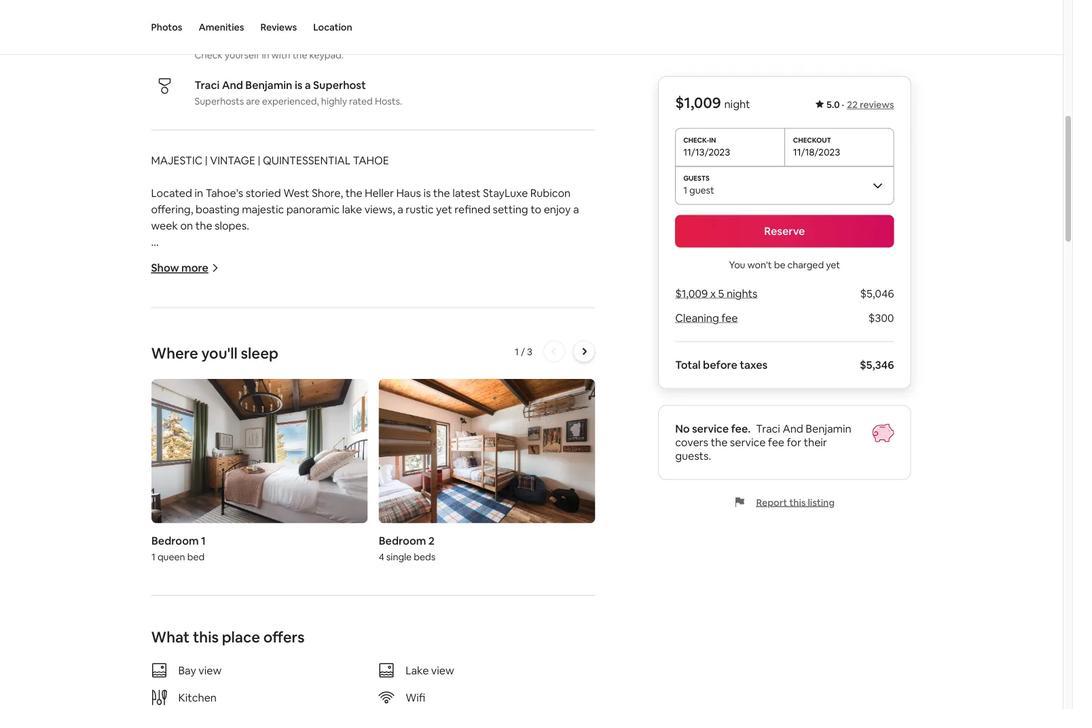 Task type: describe. For each thing, give the bounding box(es) containing it.
for down granite on the bottom of page
[[206, 528, 220, 542]]

photos button
[[151, 0, 182, 54]]

bedroom for bedroom 2
[[378, 533, 426, 547]]

close
[[427, 544, 453, 558]]

benjamin for their
[[806, 422, 851, 436]]

tahoe
[[353, 153, 389, 167]]

before
[[703, 358, 737, 372]]

and down you'll at the left of the page
[[215, 365, 234, 379]]

is inside "traci and benjamin is a superhost superhosts are experienced, highly rated hosts."
[[295, 78, 303, 92]]

hearth
[[197, 332, 231, 346]]

to inside located in tahoe's storied west shore, the heller haus is the latest stayluxe rubicon offering, boasting majestic panoramic lake views, a rustic yet refined setting to enjoy a week on the slopes.
[[531, 202, 541, 216]]

1 horizontal spatial be
[[774, 258, 785, 271]]

your up haus.
[[321, 658, 344, 672]]

is down sapphire
[[231, 561, 239, 575]]

and down rich
[[151, 447, 170, 460]]

rubicon inside a home for all seasons, and retaining its gorgeous redwood post and beam architecture and soaring granite fireplace, this cozy but spacious mountain lodge is the perfect basecamp for all of your tahoe adventures. enjoy panoramic views from rubicon peak to mt rose, and sapphire blue waters that appear to be so close you could almost reach it. the heller haus is perched atop a vista that allows for a truly four season tahoe experience.
[[509, 528, 550, 542]]

mountain
[[410, 512, 457, 526]]

ft
[[202, 267, 211, 281]]

queen
[[157, 550, 185, 562]]

- panoramic lake view ~ 3000 sq ft luxury lodge
[[151, 251, 281, 281]]

reviews
[[260, 21, 297, 33]]

bedroom 1 1 queen bed
[[151, 533, 205, 562]]

a left vista
[[311, 561, 317, 575]]

a right or
[[576, 447, 582, 460]]

nights
[[727, 287, 758, 301]]

more
[[181, 261, 208, 275]]

is inside located in tahoe's storied west shore, the heller haus is the latest stayluxe rubicon offering, boasting majestic panoramic lake views, a rustic yet refined setting to enjoy a week on the slopes.
[[423, 186, 431, 200]]

~
[[151, 267, 158, 281]]

enjoy
[[544, 202, 571, 216]]

reserve
[[764, 224, 805, 238]]

with inside greeted with the warmth of alder and redwoods, you can unload your gear as you enter the mudroom. shake the snow off your boots, unload your gear, and head inside the old growth redwood halls of heller haus.
[[196, 642, 217, 656]]

could
[[476, 544, 503, 558]]

their
[[804, 435, 827, 449]]

soaring
[[172, 512, 209, 526]]

4 inside bedroom 2 4 single beds
[[378, 550, 384, 562]]

for up the soaring
[[192, 495, 207, 509]]

1 vertical spatial tahoe
[[273, 528, 304, 542]]

you inside a home for all seasons, and retaining its gorgeous redwood post and beam architecture and soaring granite fireplace, this cozy but spacious mountain lodge is the perfect basecamp for all of your tahoe adventures. enjoy panoramic views from rubicon peak to mt rose, and sapphire blue waters that appear to be so close you could almost reach it. the heller haus is perched atop a vista that allows for a truly four season tahoe experience.
[[455, 544, 473, 558]]

character
[[172, 430, 220, 444]]

stayluxe
[[483, 186, 528, 200]]

- for - granite hearth and wood burning fireplace - fast starlink mesh wifi - ski storage and pantry
[[151, 332, 155, 346]]

lodge
[[249, 267, 281, 281]]

no
[[675, 422, 690, 436]]

view inside - panoramic lake view ~ 3000 sq ft luxury lodge
[[235, 251, 258, 265]]

be inside a home for all seasons, and retaining its gorgeous redwood post and beam architecture and soaring granite fireplace, this cozy but spacious mountain lodge is the perfect basecamp for all of your tahoe adventures. enjoy panoramic views from rubicon peak to mt rose, and sapphire blue waters that appear to be so close you could almost reach it. the heller haus is perched atop a vista that allows for a truly four season tahoe experience.
[[397, 544, 410, 558]]

modern
[[462, 430, 502, 444]]

the up or
[[564, 414, 581, 428]]

heller inside thoughtfully renovated and restored in 2023, the heller haus returns to tahoe with the rich character of a classic alpine lodge, while delivering refined modern appointments and stunning design allowing you to unwind after an exhilarating day on the slopes, or a an epic day out on the lake.
[[397, 414, 426, 428]]

four
[[452, 561, 472, 575]]

out
[[210, 463, 227, 477]]

mudroom.
[[170, 658, 222, 672]]

a
[[151, 495, 159, 509]]

listing
[[808, 496, 835, 508]]

heller inside located in tahoe's storied west shore, the heller haus is the latest stayluxe rubicon offering, boasting majestic panoramic lake views, a rustic yet refined setting to enjoy a week on the slopes.
[[365, 186, 394, 200]]

bed
[[187, 550, 204, 562]]

1 horizontal spatial that
[[345, 561, 366, 575]]

head
[[489, 658, 514, 672]]

week
[[151, 218, 178, 232]]

0 vertical spatial 4
[[158, 300, 164, 314]]

traci for fee
[[756, 422, 780, 436]]

home
[[161, 495, 190, 509]]

a down so
[[418, 561, 424, 575]]

experienced,
[[262, 95, 319, 107]]

to up allows at the left bottom of the page
[[384, 544, 395, 558]]

atop
[[286, 561, 309, 575]]

boasting
[[196, 202, 240, 216]]

you left can
[[397, 642, 415, 656]]

boots,
[[346, 658, 378, 672]]

and down a
[[151, 512, 170, 526]]

beam
[[493, 495, 522, 509]]

in right the yourself
[[262, 49, 269, 61]]

a down renovated
[[236, 430, 242, 444]]

on inside located in tahoe's storied west shore, the heller haus is the latest stayluxe rubicon offering, boasting majestic panoramic lake views, a rustic yet refined setting to enjoy a week on the slopes.
[[180, 218, 193, 232]]

1 left /
[[515, 345, 519, 358]]

2 | from the left
[[258, 153, 260, 167]]

show more button
[[151, 261, 219, 275]]

$1,009 for $1,009 night
[[675, 93, 721, 112]]

5.0 · 22 reviews
[[827, 98, 894, 111]]

basecamp
[[151, 528, 203, 542]]

tahoe inside thoughtfully renovated and restored in 2023, the heller haus returns to tahoe with the rich character of a classic alpine lodge, while delivering refined modern appointments and stunning design allowing you to unwind after an exhilarating day on the slopes, or a an epic day out on the lake.
[[507, 414, 538, 428]]

waters
[[287, 544, 321, 558]]

returns
[[456, 414, 492, 428]]

majestic | vintage | quintessential tahoe
[[151, 153, 389, 167]]

latest
[[452, 186, 481, 200]]

vintage
[[210, 153, 255, 167]]

fireplace,
[[250, 512, 296, 526]]

perfect
[[520, 512, 558, 526]]

beds
[[413, 550, 435, 562]]

with inside thoughtfully renovated and restored in 2023, the heller haus returns to tahoe with the rich character of a classic alpine lodge, while delivering refined modern appointments and stunning design allowing you to unwind after an exhilarating day on the slopes, or a an epic day out on the lake.
[[540, 414, 562, 428]]

superhosts
[[195, 95, 244, 107]]

superhost
[[313, 78, 366, 92]]

0 horizontal spatial all
[[209, 495, 220, 509]]

to up the it.
[[579, 528, 590, 542]]

the down boasting
[[195, 218, 212, 232]]

post
[[447, 495, 470, 509]]

the right shore,
[[345, 186, 362, 200]]

this inside a home for all seasons, and retaining its gorgeous redwood post and beam architecture and soaring granite fireplace, this cozy but spacious mountain lodge is the perfect basecamp for all of your tahoe adventures. enjoy panoramic views from rubicon peak to mt rose, and sapphire blue waters that appear to be so close you could almost reach it. the heller haus is perched atop a vista that allows for a truly four season tahoe experience.
[[298, 512, 316, 526]]

rubicon inside located in tahoe's storied west shore, the heller haus is the latest stayluxe rubicon offering, boasting majestic panoramic lake views, a rustic yet refined setting to enjoy a week on the slopes.
[[530, 186, 571, 200]]

x
[[710, 287, 716, 301]]

you won't be charged yet
[[729, 258, 840, 271]]

1 guest
[[683, 184, 714, 196]]

your inside a home for all seasons, and retaining its gorgeous redwood post and beam architecture and soaring granite fireplace, this cozy but spacious mountain lodge is the perfect basecamp for all of your tahoe adventures. enjoy panoramic views from rubicon peak to mt rose, and sapphire blue waters that appear to be so close you could almost reach it. the heller haus is perched atop a vista that allows for a truly four season tahoe experience.
[[249, 528, 271, 542]]

bay view
[[178, 663, 222, 677]]

for down so
[[401, 561, 416, 575]]

storage
[[174, 365, 213, 379]]

5
[[718, 287, 724, 301]]

while
[[345, 430, 371, 444]]

traci for superhosts
[[195, 78, 220, 92]]

storied
[[246, 186, 281, 200]]

slopes,
[[526, 447, 561, 460]]

wifi
[[253, 349, 275, 363]]

1 inside "dropdown button"
[[683, 184, 687, 196]]

and for superhosts
[[222, 78, 243, 92]]

1 | from the left
[[205, 153, 208, 167]]

of right halls
[[262, 675, 272, 689]]

redwood inside greeted with the warmth of alder and redwoods, you can unload your gear as you enter the mudroom. shake the snow off your boots, unload your gear, and head inside the old growth redwood halls of heller haus.
[[190, 675, 235, 689]]

show more
[[151, 261, 208, 275]]

self check-in check yourself in with the keypad.
[[195, 32, 344, 61]]

traci and benjamin is a superhost superhosts are experienced, highly rated hosts.
[[195, 78, 402, 107]]

yet inside located in tahoe's storied west shore, the heller haus is the latest stayluxe rubicon offering, boasting majestic panoramic lake views, a rustic yet refined setting to enjoy a week on the slopes.
[[436, 202, 452, 216]]

located in tahoe's storied west shore, the heller haus is the latest stayluxe rubicon offering, boasting majestic panoramic lake views, a rustic yet refined setting to enjoy a week on the slopes.
[[151, 186, 581, 232]]

the left old
[[548, 658, 565, 672]]

1 horizontal spatial an
[[397, 447, 409, 460]]

the up shake
[[220, 642, 237, 656]]

11/18/2023
[[793, 146, 840, 158]]

check-
[[216, 32, 251, 46]]

- 4 bathrooms
[[151, 300, 221, 314]]

this for what this place offers
[[193, 627, 219, 647]]

reviews button
[[260, 0, 297, 54]]

yourself
[[225, 49, 260, 61]]

haus for returns
[[429, 414, 453, 428]]

rich
[[151, 430, 170, 444]]

your up the head
[[475, 642, 497, 656]]

haus for is
[[396, 186, 421, 200]]

lodge,
[[311, 430, 342, 444]]

a inside "traci and benjamin is a superhost superhosts are experienced, highly rated hosts."
[[305, 78, 311, 92]]

growth
[[151, 675, 188, 689]]

season
[[475, 561, 510, 575]]

gorgeous
[[349, 495, 397, 509]]

stunning
[[172, 447, 216, 460]]

design
[[218, 447, 251, 460]]

1 left 'queen' at the bottom of page
[[151, 550, 155, 562]]

you'll
[[201, 344, 238, 363]]

retaining
[[288, 495, 333, 509]]

view for lake view
[[431, 663, 454, 677]]

with inside self check-in check yourself in with the keypad.
[[271, 49, 290, 61]]

halls
[[238, 675, 260, 689]]

unwind
[[331, 447, 367, 460]]

classic
[[244, 430, 277, 444]]

$1,009 x 5 nights button
[[675, 287, 758, 301]]



Task type: vqa. For each thing, say whether or not it's contained in the screenshot.
the rightmost |
yes



Task type: locate. For each thing, give the bounding box(es) containing it.
1 vertical spatial lake
[[212, 251, 232, 265]]

renovated
[[217, 414, 268, 428]]

bedroom for bedroom 1
[[151, 533, 198, 547]]

panoramic down shore,
[[286, 202, 340, 216]]

you down alpine
[[297, 447, 315, 460]]

granite
[[212, 512, 247, 526]]

1 horizontal spatial redwood
[[399, 495, 445, 509]]

1 vertical spatial unload
[[380, 658, 414, 672]]

panoramic inside located in tahoe's storied west shore, the heller haus is the latest stayluxe rubicon offering, boasting majestic panoramic lake views, a rustic yet refined setting to enjoy a week on the slopes.
[[286, 202, 340, 216]]

where you'll sleep region
[[146, 341, 600, 568]]

1 vertical spatial with
[[540, 414, 562, 428]]

1 vertical spatial this
[[298, 512, 316, 526]]

0 vertical spatial with
[[271, 49, 290, 61]]

and right rose,
[[196, 544, 215, 558]]

to
[[531, 202, 541, 216], [494, 414, 505, 428], [318, 447, 329, 460], [579, 528, 590, 542], [384, 544, 395, 558]]

1 horizontal spatial all
[[223, 528, 233, 542]]

gear,
[[441, 658, 466, 672]]

double the fun, double the beds, and double the memories made in this cozy kids' room! image
[[378, 379, 595, 523], [378, 379, 595, 523]]

lake
[[342, 202, 362, 216], [212, 251, 232, 265]]

1 horizontal spatial bedroom
[[378, 533, 426, 547]]

photos
[[151, 21, 182, 33]]

1 vertical spatial $1,009
[[675, 287, 708, 301]]

a right enjoy at the right top of the page
[[573, 202, 579, 216]]

and inside the 'traci and benjamin covers the service fee for their guests.'
[[783, 422, 803, 436]]

- left ski
[[151, 365, 155, 379]]

3 - from the top
[[151, 332, 155, 346]]

the inside self check-in check yourself in with the keypad.
[[292, 49, 307, 61]]

bedroom 2 4 single beds
[[378, 533, 435, 562]]

all down granite on the bottom of page
[[223, 528, 233, 542]]

located
[[151, 186, 192, 200]]

$1,009 for $1,009 x 5 nights
[[675, 287, 708, 301]]

1 vertical spatial an
[[151, 463, 163, 477]]

lake
[[406, 663, 429, 677]]

and up mesh on the left of the page
[[233, 332, 252, 346]]

your down can
[[416, 658, 439, 672]]

heller down snow
[[275, 675, 304, 689]]

burning
[[285, 332, 324, 346]]

refined inside located in tahoe's storied west shore, the heller haus is the latest stayluxe rubicon offering, boasting majestic panoramic lake views, a rustic yet refined setting to enjoy a week on the slopes.
[[455, 202, 490, 216]]

view for bay view
[[199, 663, 222, 677]]

service right no
[[692, 422, 729, 436]]

1 vertical spatial refined
[[424, 430, 460, 444]]

0 vertical spatial rubicon
[[530, 186, 571, 200]]

2 vertical spatial this
[[193, 627, 219, 647]]

you inside thoughtfully renovated and restored in 2023, the heller haus returns to tahoe with the rich character of a classic alpine lodge, while delivering refined modern appointments and stunning design allowing you to unwind after an exhilarating day on the slopes, or a an epic day out on the lake.
[[297, 447, 315, 460]]

1 horizontal spatial view
[[235, 251, 258, 265]]

spacious
[[364, 512, 408, 526]]

reach
[[542, 544, 570, 558]]

0 vertical spatial fee
[[721, 311, 738, 325]]

what this place offers
[[151, 627, 305, 647]]

be left so
[[397, 544, 410, 558]]

are
[[246, 95, 260, 107]]

total
[[675, 358, 701, 372]]

a up experienced,
[[305, 78, 311, 92]]

·
[[842, 98, 844, 111]]

enjoy
[[367, 528, 394, 542]]

in inside thoughtfully renovated and restored in 2023, the heller haus returns to tahoe with the rich character of a classic alpine lodge, while delivering refined modern appointments and stunning design allowing you to unwind after an exhilarating day on the slopes, or a an epic day out on the lake.
[[337, 414, 346, 428]]

- up ~
[[151, 251, 155, 265]]

1 horizontal spatial with
[[271, 49, 290, 61]]

0 horizontal spatial yet
[[436, 202, 452, 216]]

is up 'rustic'
[[423, 186, 431, 200]]

traci right fee.
[[756, 422, 780, 436]]

of inside thoughtfully renovated and restored in 2023, the heller haus returns to tahoe with the rich character of a classic alpine lodge, while delivering refined modern appointments and stunning design allowing you to unwind after an exhilarating day on the slopes, or a an epic day out on the lake.
[[223, 430, 233, 444]]

hosts.
[[375, 95, 402, 107]]

and up superhosts
[[222, 78, 243, 92]]

1 horizontal spatial service
[[730, 435, 766, 449]]

to down lodge,
[[318, 447, 329, 460]]

in inside located in tahoe's storied west shore, the heller haus is the latest stayluxe rubicon offering, boasting majestic panoramic lake views, a rustic yet refined setting to enjoy a week on the slopes.
[[195, 186, 203, 200]]

benjamin inside the 'traci and benjamin covers the service fee for their guests.'
[[806, 422, 851, 436]]

heller up 'delivering'
[[397, 414, 426, 428]]

vista
[[319, 561, 343, 575]]

2 vertical spatial on
[[229, 463, 242, 477]]

1 horizontal spatial fee
[[768, 435, 784, 449]]

1 horizontal spatial traci
[[756, 422, 780, 436]]

view right lake
[[431, 663, 454, 677]]

lake left views,
[[342, 202, 362, 216]]

| right vintage
[[258, 153, 260, 167]]

the down beam
[[501, 512, 518, 526]]

tahoe down almost
[[512, 561, 542, 575]]

and right alder
[[321, 642, 340, 656]]

haus down sapphire
[[204, 561, 229, 575]]

0 vertical spatial on
[[180, 218, 193, 232]]

location button
[[313, 0, 352, 54]]

2 vertical spatial haus
[[204, 561, 229, 575]]

1 horizontal spatial |
[[258, 153, 260, 167]]

0 vertical spatial be
[[774, 258, 785, 271]]

you down views at the bottom left
[[455, 544, 473, 558]]

redwood up mountain
[[399, 495, 445, 509]]

panoramic up so
[[396, 528, 450, 542]]

traci inside "traci and benjamin is a superhost superhosts are experienced, highly rated hosts."
[[195, 78, 220, 92]]

guests.
[[675, 449, 711, 463]]

can
[[418, 642, 436, 656]]

haus up 'rustic'
[[396, 186, 421, 200]]

benjamin inside "traci and benjamin is a superhost superhosts are experienced, highly rated hosts."
[[245, 78, 292, 92]]

0 vertical spatial yet
[[436, 202, 452, 216]]

$1,009 left night
[[675, 93, 721, 112]]

on down "design"
[[229, 463, 242, 477]]

rustic
[[406, 202, 434, 216]]

the left the lake. on the bottom of page
[[244, 463, 261, 477]]

for left their
[[787, 435, 801, 449]]

and up alpine
[[271, 414, 289, 428]]

- for - 4 bathrooms
[[151, 300, 155, 314]]

an
[[397, 447, 409, 460], [151, 463, 163, 477]]

covers
[[675, 435, 708, 449]]

in up the yourself
[[251, 32, 260, 46]]

1 vertical spatial and
[[783, 422, 803, 436]]

the
[[292, 49, 307, 61], [345, 186, 362, 200], [433, 186, 450, 200], [195, 218, 212, 232], [378, 414, 395, 428], [564, 414, 581, 428], [711, 435, 728, 449], [507, 447, 524, 460], [244, 463, 261, 477], [501, 512, 518, 526], [220, 642, 237, 656], [151, 658, 168, 672], [257, 658, 274, 672], [548, 658, 565, 672]]

0 horizontal spatial an
[[151, 463, 163, 477]]

2 bedroom from the left
[[378, 533, 426, 547]]

1 vertical spatial benjamin
[[806, 422, 851, 436]]

this down retaining
[[298, 512, 316, 526]]

you right as
[[538, 642, 556, 656]]

of up "design"
[[223, 430, 233, 444]]

panoramic inside a home for all seasons, and retaining its gorgeous redwood post and beam architecture and soaring granite fireplace, this cozy but spacious mountain lodge is the perfect basecamp for all of your tahoe adventures. enjoy panoramic views from rubicon peak to mt rose, and sapphire blue waters that appear to be so close you could almost reach it. the heller haus is perched atop a vista that allows for a truly four season tahoe experience.
[[396, 528, 450, 542]]

haus up exhilarating
[[429, 414, 453, 428]]

redwood up kitchen
[[190, 675, 235, 689]]

0 vertical spatial this
[[789, 496, 806, 508]]

3000
[[160, 267, 186, 281]]

slopes.
[[215, 218, 249, 232]]

rated
[[349, 95, 373, 107]]

night
[[724, 97, 750, 111]]

is up experienced,
[[295, 78, 303, 92]]

1 vertical spatial 4
[[378, 550, 384, 562]]

0 horizontal spatial benjamin
[[245, 78, 292, 92]]

quintessential
[[263, 153, 351, 167]]

a left 'rustic'
[[397, 202, 403, 216]]

mt
[[151, 544, 165, 558]]

0 horizontal spatial haus
[[204, 561, 229, 575]]

|
[[205, 153, 208, 167], [258, 153, 260, 167]]

0 horizontal spatial with
[[196, 642, 217, 656]]

0 vertical spatial an
[[397, 447, 409, 460]]

redwoods,
[[342, 642, 395, 656]]

0 vertical spatial redwood
[[399, 495, 445, 509]]

1 vertical spatial traci
[[756, 422, 780, 436]]

thoughtfully
[[151, 414, 215, 428]]

1 vertical spatial on
[[492, 447, 505, 460]]

fee down 5
[[721, 311, 738, 325]]

a home for all seasons, and retaining its gorgeous redwood post and beam architecture and soaring granite fireplace, this cozy but spacious mountain lodge is the perfect basecamp for all of your tahoe adventures. enjoy panoramic views from rubicon peak to mt rose, and sapphire blue waters that appear to be so close you could almost reach it. the heller haus is perched atop a vista that allows for a truly four season tahoe experience.
[[151, 495, 592, 591]]

0 horizontal spatial unload
[[380, 658, 414, 672]]

as
[[524, 642, 535, 656]]

1 - from the top
[[151, 251, 155, 265]]

on down modern
[[492, 447, 505, 460]]

0 horizontal spatial on
[[180, 218, 193, 232]]

lake inside - panoramic lake view ~ 3000 sq ft luxury lodge
[[212, 251, 232, 265]]

the up 'delivering'
[[378, 414, 395, 428]]

indulge in the serene beauty of lake tahoe from the comfort of our modern rustic bedroom, thoughtfully designed to provide a refined mountain escape and elevate your stay. image
[[151, 379, 368, 523], [151, 379, 368, 523]]

refined up exhilarating
[[424, 430, 460, 444]]

0 vertical spatial unload
[[438, 642, 472, 656]]

1 horizontal spatial lake
[[342, 202, 362, 216]]

kitchen
[[178, 690, 217, 704]]

0 horizontal spatial redwood
[[190, 675, 235, 689]]

and inside "traci and benjamin is a superhost superhosts are experienced, highly rated hosts."
[[222, 78, 243, 92]]

1 horizontal spatial panoramic
[[396, 528, 450, 542]]

to left enjoy at the right top of the page
[[531, 202, 541, 216]]

- down ~
[[151, 300, 155, 314]]

$1,009
[[675, 93, 721, 112], [675, 287, 708, 301]]

0 vertical spatial that
[[323, 544, 344, 558]]

2 horizontal spatial on
[[492, 447, 505, 460]]

lake inside located in tahoe's storied west shore, the heller haus is the latest stayluxe rubicon offering, boasting majestic panoramic lake views, a rustic yet refined setting to enjoy a week on the slopes.
[[342, 202, 362, 216]]

truly
[[427, 561, 449, 575]]

the inside the 'traci and benjamin covers the service fee for their guests.'
[[711, 435, 728, 449]]

0 horizontal spatial be
[[397, 544, 410, 558]]

2 vertical spatial tahoe
[[512, 561, 542, 575]]

tahoe up blue
[[273, 528, 304, 542]]

an left the epic
[[151, 463, 163, 477]]

0 vertical spatial lake
[[342, 202, 362, 216]]

0 horizontal spatial lake
[[212, 251, 232, 265]]

1 horizontal spatial yet
[[826, 258, 840, 271]]

adventures.
[[306, 528, 365, 542]]

refined for yet
[[455, 202, 490, 216]]

sleep
[[241, 344, 278, 363]]

unload down redwoods,
[[380, 658, 414, 672]]

fast
[[158, 349, 178, 363]]

traci inside the 'traci and benjamin covers the service fee for their guests.'
[[756, 422, 780, 436]]

peak
[[552, 528, 577, 542]]

report this listing button
[[735, 496, 835, 508]]

but
[[344, 512, 362, 526]]

1 horizontal spatial 4
[[378, 550, 384, 562]]

0 horizontal spatial that
[[323, 544, 344, 558]]

0 horizontal spatial view
[[199, 663, 222, 677]]

1 vertical spatial redwood
[[190, 675, 235, 689]]

bay
[[178, 663, 196, 677]]

reserve button
[[675, 215, 894, 248]]

refined inside thoughtfully renovated and restored in 2023, the heller haus returns to tahoe with the rich character of a classic alpine lodge, while delivering refined modern appointments and stunning design allowing you to unwind after an exhilarating day on the slopes, or a an epic day out on the lake.
[[424, 430, 460, 444]]

1 vertical spatial fee
[[768, 435, 784, 449]]

yet right 'rustic'
[[436, 202, 452, 216]]

1 vertical spatial haus
[[429, 414, 453, 428]]

bedroom inside bedroom 2 4 single beds
[[378, 533, 426, 547]]

restored
[[292, 414, 335, 428]]

show
[[151, 261, 179, 275]]

2 - from the top
[[151, 300, 155, 314]]

and up "lodge"
[[472, 495, 491, 509]]

traci up superhosts
[[195, 78, 220, 92]]

and for fee
[[783, 422, 803, 436]]

of up snow
[[280, 642, 291, 656]]

majestic
[[242, 202, 284, 216]]

0 vertical spatial $1,009
[[675, 93, 721, 112]]

and up fireplace,
[[267, 495, 286, 509]]

with down reviews
[[271, 49, 290, 61]]

1 bedroom from the left
[[151, 533, 198, 547]]

fee.
[[731, 422, 751, 436]]

1 horizontal spatial this
[[298, 512, 316, 526]]

3
[[527, 345, 532, 358]]

0 horizontal spatial traci
[[195, 78, 220, 92]]

1 vertical spatial day
[[189, 463, 207, 477]]

1 vertical spatial that
[[345, 561, 366, 575]]

2 horizontal spatial haus
[[429, 414, 453, 428]]

1 horizontal spatial unload
[[438, 642, 472, 656]]

- for - panoramic lake view ~ 3000 sq ft luxury lodge
[[151, 251, 155, 265]]

heller inside a home for all seasons, and retaining its gorgeous redwood post and beam architecture and soaring granite fireplace, this cozy but spacious mountain lodge is the perfect basecamp for all of your tahoe adventures. enjoy panoramic views from rubicon peak to mt rose, and sapphire blue waters that appear to be so close you could almost reach it. the heller haus is perched atop a vista that allows for a truly four season tahoe experience.
[[173, 561, 202, 575]]

- inside - panoramic lake view ~ 3000 sq ft luxury lodge
[[151, 251, 155, 265]]

the left keypad.
[[292, 49, 307, 61]]

in left the 2023,
[[337, 414, 346, 428]]

or
[[563, 447, 574, 460]]

the inside a home for all seasons, and retaining its gorgeous redwood post and beam architecture and soaring granite fireplace, this cozy but spacious mountain lodge is the perfect basecamp for all of your tahoe adventures. enjoy panoramic views from rubicon peak to mt rose, and sapphire blue waters that appear to be so close you could almost reach it. the heller haus is perched atop a vista that allows for a truly four season tahoe experience.
[[501, 512, 518, 526]]

0 horizontal spatial bedroom
[[151, 533, 198, 547]]

0 horizontal spatial day
[[189, 463, 207, 477]]

this left listing on the right bottom
[[789, 496, 806, 508]]

1 guest button
[[675, 166, 894, 204]]

1 horizontal spatial day
[[471, 447, 490, 460]]

2 vertical spatial with
[[196, 642, 217, 656]]

cleaning fee button
[[675, 311, 738, 325]]

0 vertical spatial day
[[471, 447, 490, 460]]

1 horizontal spatial benjamin
[[806, 422, 851, 436]]

1 up bed
[[201, 533, 205, 547]]

location
[[313, 21, 352, 33]]

views,
[[364, 202, 395, 216]]

haus inside located in tahoe's storied west shore, the heller haus is the latest stayluxe rubicon offering, boasting majestic panoramic lake views, a rustic yet refined setting to enjoy a week on the slopes.
[[396, 186, 421, 200]]

a
[[305, 78, 311, 92], [397, 202, 403, 216], [573, 202, 579, 216], [236, 430, 242, 444], [576, 447, 582, 460], [311, 561, 317, 575], [418, 561, 424, 575]]

rubicon up almost
[[509, 528, 550, 542]]

0 horizontal spatial and
[[222, 78, 243, 92]]

4 left bathrooms
[[158, 300, 164, 314]]

haus inside thoughtfully renovated and restored in 2023, the heller haus returns to tahoe with the rich character of a classic alpine lodge, while delivering refined modern appointments and stunning design allowing you to unwind after an exhilarating day on the slopes, or a an epic day out on the lake.
[[429, 414, 453, 428]]

granite
[[158, 332, 195, 346]]

the left fee.
[[711, 435, 728, 449]]

2 horizontal spatial with
[[540, 414, 562, 428]]

after
[[370, 447, 394, 460]]

panoramic
[[158, 251, 210, 265]]

self
[[195, 32, 214, 46]]

4 - from the top
[[151, 349, 155, 363]]

2023,
[[348, 414, 375, 428]]

service inside the 'traci and benjamin covers the service fee for their guests.'
[[730, 435, 766, 449]]

1 $1,009 from the top
[[675, 93, 721, 112]]

2 horizontal spatial this
[[789, 496, 806, 508]]

- left fast
[[151, 349, 155, 363]]

1 vertical spatial be
[[397, 544, 410, 558]]

heller inside greeted with the warmth of alder and redwoods, you can unload your gear as you enter the mudroom. shake the snow off your boots, unload your gear, and head inside the old growth redwood halls of heller haus.
[[275, 675, 304, 689]]

the left latest
[[433, 186, 450, 200]]

1 left guest
[[683, 184, 687, 196]]

0 horizontal spatial fee
[[721, 311, 738, 325]]

benjamin for experienced,
[[245, 78, 292, 92]]

2 $1,009 from the top
[[675, 287, 708, 301]]

- granite hearth and wood burning fireplace - fast starlink mesh wifi - ski storage and pantry
[[151, 332, 370, 379]]

to up modern
[[494, 414, 505, 428]]

0 vertical spatial refined
[[455, 202, 490, 216]]

0 horizontal spatial this
[[193, 627, 219, 647]]

1 horizontal spatial on
[[229, 463, 242, 477]]

-
[[151, 251, 155, 265], [151, 300, 155, 314], [151, 332, 155, 346], [151, 349, 155, 363], [151, 365, 155, 379]]

shake
[[225, 658, 255, 672]]

seasons,
[[222, 495, 265, 509]]

shore,
[[312, 186, 343, 200]]

with up mudroom.
[[196, 642, 217, 656]]

and right gear,
[[468, 658, 487, 672]]

0 vertical spatial all
[[209, 495, 220, 509]]

traci
[[195, 78, 220, 92], [756, 422, 780, 436]]

0 vertical spatial benjamin
[[245, 78, 292, 92]]

refined down latest
[[455, 202, 490, 216]]

of up sapphire
[[236, 528, 246, 542]]

unload up gear,
[[438, 642, 472, 656]]

5 - from the top
[[151, 365, 155, 379]]

| left vintage
[[205, 153, 208, 167]]

won't
[[747, 258, 772, 271]]

for inside the 'traci and benjamin covers the service fee for their guests.'
[[787, 435, 801, 449]]

$1,009 x 5 nights
[[675, 287, 758, 301]]

and left their
[[783, 422, 803, 436]]

the up growth
[[151, 658, 168, 672]]

2 horizontal spatial view
[[431, 663, 454, 677]]

1 vertical spatial yet
[[826, 258, 840, 271]]

architecture
[[524, 495, 586, 509]]

is up from
[[491, 512, 498, 526]]

so
[[413, 544, 424, 558]]

bedroom inside bedroom 1 1 queen bed
[[151, 533, 198, 547]]

yet
[[436, 202, 452, 216], [826, 258, 840, 271]]

refined for delivering
[[424, 430, 460, 444]]

yet right charged at the right of page
[[826, 258, 840, 271]]

from
[[483, 528, 507, 542]]

0 horizontal spatial |
[[205, 153, 208, 167]]

1 vertical spatial rubicon
[[509, 528, 550, 542]]

0 vertical spatial tahoe
[[507, 414, 538, 428]]

delivering
[[373, 430, 422, 444]]

haus inside a home for all seasons, and retaining its gorgeous redwood post and beam architecture and soaring granite fireplace, this cozy but spacious mountain lodge is the perfect basecamp for all of your tahoe adventures. enjoy panoramic views from rubicon peak to mt rose, and sapphire blue waters that appear to be so close you could almost reach it. the heller haus is perched atop a vista that allows for a truly four season tahoe experience.
[[204, 561, 229, 575]]

the
[[151, 561, 170, 575]]

the left slopes,
[[507, 447, 524, 460]]

this for report this listing
[[789, 496, 806, 508]]

0 vertical spatial panoramic
[[286, 202, 340, 216]]

wifi
[[406, 690, 425, 704]]

keypad.
[[309, 49, 344, 61]]

what
[[151, 627, 190, 647]]

1
[[683, 184, 687, 196], [515, 345, 519, 358], [201, 533, 205, 547], [151, 550, 155, 562]]

redwood inside a home for all seasons, and retaining its gorgeous redwood post and beam architecture and soaring granite fireplace, this cozy but spacious mountain lodge is the perfect basecamp for all of your tahoe adventures. enjoy panoramic views from rubicon peak to mt rose, and sapphire blue waters that appear to be so close you could almost reach it. the heller haus is perched atop a vista that allows for a truly four season tahoe experience.
[[399, 495, 445, 509]]

bedroom up single
[[378, 533, 426, 547]]

0 vertical spatial haus
[[396, 186, 421, 200]]

benjamin
[[245, 78, 292, 92], [806, 422, 851, 436]]

0 horizontal spatial 4
[[158, 300, 164, 314]]

off
[[305, 658, 319, 672]]

heller up views,
[[365, 186, 394, 200]]

0 horizontal spatial panoramic
[[286, 202, 340, 216]]

view up luxury
[[235, 251, 258, 265]]

haus
[[396, 186, 421, 200], [429, 414, 453, 428], [204, 561, 229, 575]]

fee inside the 'traci and benjamin covers the service fee for their guests.'
[[768, 435, 784, 449]]

0 vertical spatial and
[[222, 78, 243, 92]]

allowing
[[254, 447, 295, 460]]

tahoe up appointments
[[507, 414, 538, 428]]

of inside a home for all seasons, and retaining its gorgeous redwood post and beam architecture and soaring granite fireplace, this cozy but spacious mountain lodge is the perfect basecamp for all of your tahoe adventures. enjoy panoramic views from rubicon peak to mt rose, and sapphire blue waters that appear to be so close you could almost reach it. the heller haus is perched atop a vista that allows for a truly four season tahoe experience.
[[236, 528, 246, 542]]

the down warmth
[[257, 658, 274, 672]]

1 vertical spatial all
[[223, 528, 233, 542]]

ski
[[158, 365, 172, 379]]

1 horizontal spatial and
[[783, 422, 803, 436]]

0 horizontal spatial service
[[692, 422, 729, 436]]

0 vertical spatial traci
[[195, 78, 220, 92]]

your down fireplace,
[[249, 528, 271, 542]]



